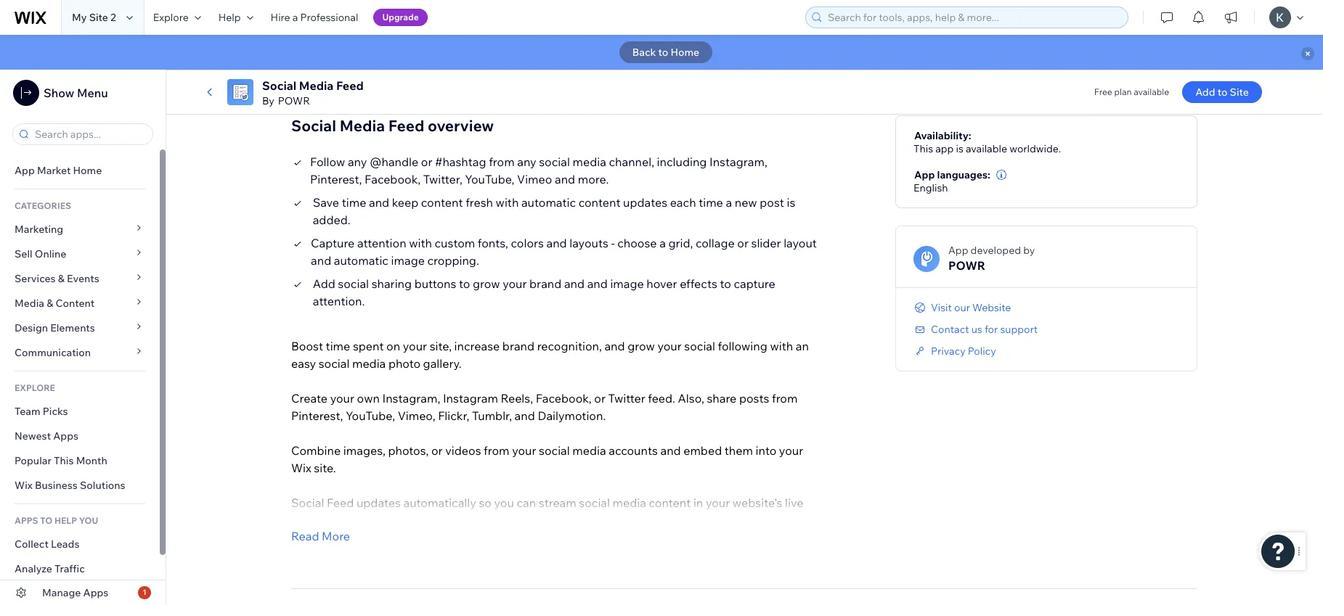 Task type: describe. For each thing, give the bounding box(es) containing it.
newest apps
[[15, 430, 78, 443]]

new
[[735, 195, 757, 210]]

sidebar element
[[0, 70, 166, 606]]

manage
[[42, 587, 81, 600]]

and right recognition,
[[604, 339, 625, 353]]

accounts
[[609, 443, 658, 458]]

0 vertical spatial site
[[89, 11, 108, 24]]

so
[[479, 496, 492, 510]]

attention
[[357, 236, 406, 250]]

tumblr,
[[472, 409, 512, 423]]

and down capture
[[311, 253, 331, 268]]

Search for tools, apps, help & more... field
[[824, 7, 1123, 28]]

optimizer!
[[327, 583, 381, 597]]

available inside availability: this app is available worldwide.
[[966, 142, 1007, 155]]

and left display
[[586, 513, 607, 528]]

0 horizontal spatial it's
[[391, 513, 407, 528]]

slider inside capture attention with custom fonts, colors and layouts - choose a grid, collage or slider layout and automatic image cropping.
[[751, 236, 781, 250]]

contact
[[931, 323, 969, 336]]

or left twitter
[[594, 391, 606, 406]]

free plan available
[[1094, 86, 1169, 97]]

select
[[298, 565, 332, 580]]

media down spent
[[352, 356, 386, 371]]

communication link
[[0, 341, 160, 365]]

automatically
[[403, 496, 476, 510]]

events
[[67, 272, 99, 285]]

them
[[725, 443, 753, 458]]

menu
[[77, 86, 108, 100]]

to inside boost time spent on your site, increase brand recognition, and grow your social following with an easy social media photo gallery. create your own instagram, instagram reels, facebook, or twitter feed. also, share posts from pinterest, youtube, vimeo, flickr, tumblr, and dailymotion. combine images, photos, or videos from your social media accounts and embed them into your wix site. social feed updates automatically so you can stream social media content in your website's live social media feed. it's the easy way to grow your brand and display social proof and testimonials, all while keeping content fresh. - select from a grid, collage, or slider layout and choose your image cropping style. it's an easy image optimizer! - combine images, photos, videos, and text in one responsi
[[481, 513, 492, 528]]

feed for overview
[[388, 116, 424, 135]]

2 any from the left
[[517, 154, 536, 169]]

and right colors
[[546, 236, 567, 250]]

app for app market home
[[15, 164, 35, 177]]

image down select
[[291, 583, 325, 597]]

twitter,
[[423, 172, 462, 186]]

to inside add to site button
[[1218, 86, 1228, 99]]

time right each
[[699, 195, 723, 210]]

market
[[37, 164, 71, 177]]

upgrade button
[[374, 9, 427, 26]]

a inside capture attention with custom fonts, colors and layouts - choose a grid, collage or slider layout and automatic image cropping.
[[659, 236, 666, 250]]

0 vertical spatial combine
[[291, 443, 341, 458]]

testimonials,
[[739, 513, 808, 528]]

2 horizontal spatial easy
[[771, 565, 795, 580]]

your up photo
[[403, 339, 427, 353]]

one
[[538, 600, 558, 606]]

media inside sidebar "element"
[[15, 297, 44, 310]]

your down can
[[525, 513, 549, 528]]

brand for recognition,
[[502, 339, 535, 353]]

content down more.
[[579, 195, 620, 210]]

is inside save time and keep content fresh with automatic content updates each time a new post is added.
[[787, 195, 795, 210]]

wix inside sidebar "element"
[[15, 479, 33, 492]]

hire
[[271, 11, 290, 24]]

1 vertical spatial -
[[291, 565, 295, 580]]

automatic inside save time and keep content fresh with automatic content updates each time a new post is added.
[[521, 195, 576, 210]]

media up display
[[613, 496, 646, 510]]

1 horizontal spatial an
[[796, 339, 809, 353]]

2 vertical spatial brand
[[552, 513, 584, 528]]

with inside boost time spent on your site, increase brand recognition, and grow your social following with an easy social media photo gallery. create your own instagram, instagram reels, facebook, or twitter feed. also, share posts from pinterest, youtube, vimeo, flickr, tumblr, and dailymotion. combine images, photos, or videos from your social media accounts and embed them into your wix site. social feed updates automatically so you can stream social media content in your website's live social media feed. it's the easy way to grow your brand and display social proof and testimonials, all while keeping content fresh. - select from a grid, collage, or slider layout and choose your image cropping style. it's an easy image optimizer! - combine images, photos, videos, and text in one responsi
[[770, 339, 793, 353]]

1
[[143, 588, 146, 598]]

social inside boost time spent on your site, increase brand recognition, and grow your social following with an easy social media photo gallery. create your own instagram, instagram reels, facebook, or twitter feed. also, share posts from pinterest, youtube, vimeo, flickr, tumblr, and dailymotion. combine images, photos, or videos from your social media accounts and embed them into your wix site. social feed updates automatically so you can stream social media content in your website's live social media feed. it's the easy way to grow your brand and display social proof and testimonials, all while keeping content fresh. - select from a grid, collage, or slider layout and choose your image cropping style. it's an easy image optimizer! - combine images, photos, videos, and text in one responsi
[[291, 496, 324, 510]]

capture
[[311, 236, 355, 250]]

visit our website link
[[914, 301, 1011, 314]]

your right into
[[779, 443, 803, 458]]

powr inside the app developed by powr
[[948, 258, 985, 273]]

0 vertical spatial photos,
[[388, 443, 429, 458]]

explore
[[153, 11, 189, 24]]

facebook, inside follow any @handle or #hashtag from any social media channel, including instagram, pinterest, facebook, twitter, youtube, vimeo and more.
[[365, 172, 421, 186]]

team picks link
[[0, 399, 160, 424]]

each
[[670, 195, 696, 210]]

media up more
[[325, 513, 358, 528]]

style.
[[705, 565, 734, 580]]

show menu
[[44, 86, 108, 100]]

home for back to home
[[671, 46, 699, 59]]

back to home button
[[619, 41, 713, 63]]

and left text
[[479, 600, 499, 606]]

hire a professional
[[271, 11, 358, 24]]

hover
[[647, 276, 677, 291]]

apps for newest apps
[[53, 430, 78, 443]]

sell online link
[[0, 242, 160, 267]]

time for save time and keep content fresh with automatic content updates each time a new post is added.
[[342, 195, 366, 210]]

grid, inside capture attention with custom fonts, colors and layouts - choose a grid, collage or slider layout and automatic image cropping.
[[668, 236, 693, 250]]

and down layouts
[[587, 276, 608, 291]]

traffic
[[55, 563, 85, 576]]

2
[[110, 11, 116, 24]]

posts
[[739, 391, 769, 406]]

media & content
[[15, 297, 95, 310]]

social media feed by powr
[[262, 78, 364, 107]]

privacy policy link
[[914, 345, 996, 358]]

design elements
[[15, 322, 95, 335]]

social inside follow any @handle or #hashtag from any social media channel, including instagram, pinterest, facebook, twitter, youtube, vimeo and more.
[[539, 154, 570, 169]]

app languages:
[[914, 168, 990, 181]]

capture attention with custom fonts, colors and layouts - choose a grid, collage or slider layout and automatic image cropping.
[[311, 236, 817, 268]]

content up proof
[[649, 496, 691, 510]]

attention.
[[313, 294, 365, 308]]

facebook, inside boost time spent on your site, increase brand recognition, and grow your social following with an easy social media photo gallery. create your own instagram, instagram reels, facebook, or twitter feed. also, share posts from pinterest, youtube, vimeo, flickr, tumblr, and dailymotion. combine images, photos, or videos from your social media accounts and embed them into your wix site. social feed updates automatically so you can stream social media content in your website's live social media feed. it's the easy way to grow your brand and display social proof and testimonials, all while keeping content fresh. - select from a grid, collage, or slider layout and choose your image cropping style. it's an easy image optimizer! - combine images, photos, videos, and text in one responsi
[[536, 391, 592, 406]]

newest
[[15, 430, 51, 443]]

1 vertical spatial in
[[525, 600, 535, 606]]

and down reels,
[[515, 409, 535, 423]]

display
[[609, 513, 648, 528]]

app for app languages:
[[914, 168, 935, 181]]

and inside save time and keep content fresh with automatic content updates each time a new post is added.
[[369, 195, 389, 210]]

and right proof
[[716, 513, 736, 528]]

with inside capture attention with custom fonts, colors and layouts - choose a grid, collage or slider layout and automatic image cropping.
[[409, 236, 432, 250]]

stream
[[539, 496, 576, 510]]

is inside availability: this app is available worldwide.
[[956, 142, 964, 155]]

& for events
[[58, 272, 65, 285]]

layout inside capture attention with custom fonts, colors and layouts - choose a grid, collage or slider layout and automatic image cropping.
[[784, 236, 817, 250]]

app developed by powr
[[948, 244, 1035, 273]]

hire a professional link
[[262, 0, 367, 35]]

to
[[40, 516, 52, 526]]

sharing
[[372, 276, 412, 291]]

fresh
[[466, 195, 493, 210]]

and inside follow any @handle or #hashtag from any social media channel, including instagram, pinterest, facebook, twitter, youtube, vimeo and more.
[[555, 172, 575, 186]]

feed inside boost time spent on your site, increase brand recognition, and grow your social following with an easy social media photo gallery. create your own instagram, instagram reels, facebook, or twitter feed. also, share posts from pinterest, youtube, vimeo, flickr, tumblr, and dailymotion. combine images, photos, or videos from your social media accounts and embed them into your wix site. social feed updates automatically so you can stream social media content in your website's live social media feed. it's the easy way to grow your brand and display social proof and testimonials, all while keeping content fresh. - select from a grid, collage, or slider layout and choose your image cropping style. it's an easy image optimizer! - combine images, photos, videos, and text in one responsi
[[327, 496, 354, 510]]

0 vertical spatial feed.
[[648, 391, 675, 406]]

custom
[[435, 236, 475, 250]]

Search apps... field
[[31, 124, 148, 145]]

0 vertical spatial images,
[[343, 443, 386, 458]]

and left embed on the bottom right of page
[[660, 443, 681, 458]]

professional
[[300, 11, 358, 24]]

fresh.
[[427, 531, 458, 545]]

back
[[632, 46, 656, 59]]

social for social media feed by powr
[[262, 78, 296, 93]]

apps to help you
[[15, 516, 98, 526]]

slider inside boost time spent on your site, increase brand recognition, and grow your social following with an easy social media photo gallery. create your own instagram, instagram reels, facebook, or twitter feed. also, share posts from pinterest, youtube, vimeo, flickr, tumblr, and dailymotion. combine images, photos, or videos from your social media accounts and embed them into your wix site. social feed updates automatically so you can stream social media content in your website's live social media feed. it's the easy way to grow your brand and display social proof and testimonials, all while keeping content fresh. - select from a grid, collage, or slider layout and choose your image cropping style. it's an easy image optimizer! - combine images, photos, videos, and text in one responsi
[[457, 565, 487, 580]]

back to home alert
[[0, 35, 1323, 70]]

feed for by
[[336, 78, 364, 93]]

grow inside add social sharing buttons to grow your brand and and image hover effects to capture attention.
[[473, 276, 500, 291]]

image inside capture attention with custom fonts, colors and layouts - choose a grid, collage or slider layout and automatic image cropping.
[[391, 253, 425, 268]]

1 vertical spatial photos,
[[395, 600, 435, 606]]

collage
[[696, 236, 735, 250]]

& for content
[[47, 297, 53, 310]]

1 vertical spatial combine
[[298, 600, 347, 606]]

0 vertical spatial easy
[[291, 356, 316, 371]]

social down dailymotion.
[[539, 443, 570, 458]]

content down the
[[383, 531, 425, 545]]

image inside add social sharing buttons to grow your brand and and image hover effects to capture attention.
[[610, 276, 644, 291]]

show
[[44, 86, 74, 100]]

availability:
[[914, 129, 971, 142]]

live
[[785, 496, 804, 510]]

your up can
[[512, 443, 536, 458]]

privacy
[[931, 345, 966, 358]]

content down twitter,
[[421, 195, 463, 210]]

collect leads
[[15, 538, 79, 551]]

0 vertical spatial available
[[1134, 86, 1169, 97]]

proof
[[684, 513, 713, 528]]

app market home
[[15, 164, 102, 177]]

choose inside capture attention with custom fonts, colors and layouts - choose a grid, collage or slider layout and automatic image cropping.
[[617, 236, 657, 250]]

a inside boost time spent on your site, increase brand recognition, and grow your social following with an easy social media photo gallery. create your own instagram, instagram reels, facebook, or twitter feed. also, share posts from pinterest, youtube, vimeo, flickr, tumblr, and dailymotion. combine images, photos, or videos from your social media accounts and embed them into your wix site. social feed updates automatically so you can stream social media content in your website's live social media feed. it's the easy way to grow your brand and display social proof and testimonials, all while keeping content fresh. - select from a grid, collage, or slider layout and choose your image cropping style. it's an easy image optimizer! - combine images, photos, videos, and text in one responsi
[[363, 565, 369, 580]]

0 vertical spatial in
[[693, 496, 703, 510]]

your up proof
[[706, 496, 730, 510]]

by
[[262, 94, 274, 107]]

app for app developed by powr
[[948, 244, 968, 257]]

marketing
[[15, 223, 63, 236]]

image left cropping
[[618, 565, 651, 580]]

add for add to site
[[1195, 86, 1215, 99]]

collect leads link
[[0, 532, 160, 557]]

gallery.
[[423, 356, 462, 371]]

popular this month
[[15, 455, 107, 468]]

and down capture attention with custom fonts, colors and layouts - choose a grid, collage or slider layout and automatic image cropping.
[[564, 276, 585, 291]]

keeping
[[337, 531, 380, 545]]

explore
[[15, 383, 55, 394]]

add to site
[[1195, 86, 1249, 99]]

photo
[[388, 356, 420, 371]]

contact us for support
[[931, 323, 1038, 336]]

all
[[291, 531, 303, 545]]

keep
[[392, 195, 418, 210]]

you
[[79, 516, 98, 526]]

home for app market home
[[73, 164, 102, 177]]

leads
[[51, 538, 79, 551]]



Task type: vqa. For each thing, say whether or not it's contained in the screenshot.
100
no



Task type: locate. For each thing, give the bounding box(es) containing it.
layout
[[784, 236, 817, 250], [490, 565, 523, 580]]

an
[[796, 339, 809, 353], [755, 565, 768, 580]]

feed up @handle
[[388, 116, 424, 135]]

site inside button
[[1230, 86, 1249, 99]]

- inside capture attention with custom fonts, colors and layouts - choose a grid, collage or slider layout and automatic image cropping.
[[611, 236, 615, 250]]

or up twitter,
[[421, 154, 432, 169]]

on
[[386, 339, 400, 353]]

1 horizontal spatial with
[[496, 195, 519, 210]]

0 horizontal spatial media
[[15, 297, 44, 310]]

communication
[[15, 346, 93, 359]]

1 vertical spatial youtube,
[[346, 409, 395, 423]]

feed. up keeping
[[361, 513, 388, 528]]

1 vertical spatial an
[[755, 565, 768, 580]]

social media feed logo image
[[227, 79, 253, 105]]

1 vertical spatial feed.
[[361, 513, 388, 528]]

layout down post
[[784, 236, 817, 250]]

in
[[693, 496, 703, 510], [525, 600, 535, 606]]

automatic down "attention" at the top left
[[334, 253, 388, 268]]

grid, inside boost time spent on your site, increase brand recognition, and grow your social following with an easy social media photo gallery. create your own instagram, instagram reels, facebook, or twitter feed. also, share posts from pinterest, youtube, vimeo, flickr, tumblr, and dailymotion. combine images, photos, or videos from your social media accounts and embed them into your wix site. social feed updates automatically so you can stream social media content in your website's live social media feed. it's the easy way to grow your brand and display social proof and testimonials, all while keeping content fresh. - select from a grid, collage, or slider layout and choose your image cropping style. it's an easy image optimizer! - combine images, photos, videos, and text in one responsi
[[372, 565, 397, 580]]

a right hire
[[293, 11, 298, 24]]

0 horizontal spatial wix
[[15, 479, 33, 492]]

popular
[[15, 455, 51, 468]]

home inside button
[[671, 46, 699, 59]]

and left keep at left
[[369, 195, 389, 210]]

cropping.
[[427, 253, 479, 268]]

automatic inside capture attention with custom fonts, colors and layouts - choose a grid, collage or slider layout and automatic image cropping.
[[334, 253, 388, 268]]

0 horizontal spatial layout
[[490, 565, 523, 580]]

visit
[[931, 301, 952, 314]]

0 horizontal spatial an
[[755, 565, 768, 580]]

website
[[972, 301, 1011, 314]]

channel,
[[609, 154, 654, 169]]

-
[[611, 236, 615, 250], [291, 565, 295, 580], [291, 600, 295, 606]]

available up languages:
[[966, 142, 1007, 155]]

0 vertical spatial feed
[[336, 78, 364, 93]]

picks
[[43, 405, 68, 418]]

youtube, inside follow any @handle or #hashtag from any social media channel, including instagram, pinterest, facebook, twitter, youtube, vimeo and more.
[[465, 172, 514, 186]]

1 vertical spatial is
[[787, 195, 795, 210]]

in up proof
[[693, 496, 703, 510]]

0 vertical spatial updates
[[623, 195, 667, 210]]

1 vertical spatial home
[[73, 164, 102, 177]]

0 horizontal spatial is
[[787, 195, 795, 210]]

this inside availability: this app is available worldwide.
[[914, 142, 933, 155]]

site,
[[430, 339, 452, 353]]

a inside save time and keep content fresh with automatic content updates each time a new post is added.
[[726, 195, 732, 210]]

0 vertical spatial add
[[1195, 86, 1215, 99]]

wix left site.
[[291, 461, 311, 475]]

sell online
[[15, 248, 66, 261]]

1 vertical spatial automatic
[[334, 253, 388, 268]]

follow any @handle or #hashtag from any social media channel, including instagram, pinterest, facebook, twitter, youtube, vimeo and more.
[[310, 154, 767, 186]]

an right style.
[[755, 565, 768, 580]]

team
[[15, 405, 40, 418]]

grow down you
[[495, 513, 522, 528]]

1 horizontal spatial automatic
[[521, 195, 576, 210]]

automatic down vimeo at top
[[521, 195, 576, 210]]

2 horizontal spatial with
[[770, 339, 793, 353]]

is right post
[[787, 195, 795, 210]]

team picks
[[15, 405, 68, 418]]

0 horizontal spatial available
[[966, 142, 1007, 155]]

any right the follow
[[348, 154, 367, 169]]

content
[[421, 195, 463, 210], [579, 195, 620, 210], [649, 496, 691, 510], [383, 531, 425, 545]]

combine down select
[[298, 600, 347, 606]]

this left app
[[914, 142, 933, 155]]

easy up fresh.
[[430, 513, 455, 528]]

from inside follow any @handle or #hashtag from any social media channel, including instagram, pinterest, facebook, twitter, youtube, vimeo and more.
[[489, 154, 515, 169]]

instagram,
[[709, 154, 767, 169], [382, 391, 440, 406]]

easy down boost
[[291, 356, 316, 371]]

0 horizontal spatial with
[[409, 236, 432, 250]]

1 vertical spatial powr
[[948, 258, 985, 273]]

instagram, inside boost time spent on your site, increase brand recognition, and grow your social following with an easy social media photo gallery. create your own instagram, instagram reels, facebook, or twitter feed. also, share posts from pinterest, youtube, vimeo, flickr, tumblr, and dailymotion. combine images, photos, or videos from your social media accounts and embed them into your wix site. social feed updates automatically so you can stream social media content in your website's live social media feed. it's the easy way to grow your brand and display social proof and testimonials, all while keeping content fresh. - select from a grid, collage, or slider layout and choose your image cropping style. it's an easy image optimizer! - combine images, photos, videos, and text in one responsi
[[382, 391, 440, 406]]

or right collage,
[[443, 565, 455, 580]]

slider
[[751, 236, 781, 250], [457, 565, 487, 580]]

capture
[[734, 276, 775, 291]]

0 vertical spatial instagram,
[[709, 154, 767, 169]]

read
[[291, 529, 319, 544]]

social up attention.
[[338, 276, 369, 291]]

pinterest, inside boost time spent on your site, increase brand recognition, and grow your social following with an easy social media photo gallery. create your own instagram, instagram reels, facebook, or twitter feed. also, share posts from pinterest, youtube, vimeo, flickr, tumblr, and dailymotion. combine images, photos, or videos from your social media accounts and embed them into your wix site. social feed updates automatically so you can stream social media content in your website's live social media feed. it's the easy way to grow your brand and display social proof and testimonials, all while keeping content fresh. - select from a grid, collage, or slider layout and choose your image cropping style. it's an easy image optimizer! - combine images, photos, videos, and text in one responsi
[[291, 409, 343, 423]]

app inside sidebar "element"
[[15, 164, 35, 177]]

combine up site.
[[291, 443, 341, 458]]

from up optimizer!
[[335, 565, 360, 580]]

an right the following
[[796, 339, 809, 353]]

time for boost time spent on your site, increase brand recognition, and grow your social following with an easy social media photo gallery. create your own instagram, instagram reels, facebook, or twitter feed. also, share posts from pinterest, youtube, vimeo, flickr, tumblr, and dailymotion. combine images, photos, or videos from your social media accounts and embed them into your wix site. social feed updates automatically so you can stream social media content in your website's live social media feed. it's the easy way to grow your brand and display social proof and testimonials, all while keeping content fresh. - select from a grid, collage, or slider layout and choose your image cropping style. it's an easy image optimizer! - combine images, photos, videos, and text in one responsi
[[326, 339, 350, 353]]

free
[[1094, 86, 1112, 97]]

1 horizontal spatial updates
[[623, 195, 667, 210]]

home inside sidebar "element"
[[73, 164, 102, 177]]

0 horizontal spatial app
[[15, 164, 35, 177]]

to
[[658, 46, 668, 59], [1218, 86, 1228, 99], [459, 276, 470, 291], [720, 276, 731, 291], [481, 513, 492, 528]]

1 vertical spatial updates
[[356, 496, 401, 510]]

can
[[517, 496, 536, 510]]

app market home link
[[0, 158, 160, 183]]

1 vertical spatial easy
[[430, 513, 455, 528]]

1 horizontal spatial facebook,
[[536, 391, 592, 406]]

1 horizontal spatial app
[[914, 168, 935, 181]]

wix business solutions
[[15, 479, 125, 492]]

updates inside save time and keep content fresh with automatic content updates each time a new post is added.
[[623, 195, 667, 210]]

slider up 'videos,'
[[457, 565, 487, 580]]

media up design
[[15, 297, 44, 310]]

fonts,
[[478, 236, 508, 250]]

services & events link
[[0, 267, 160, 291]]

app inside the app developed by powr
[[948, 244, 968, 257]]

0 vertical spatial media
[[299, 78, 334, 93]]

0 vertical spatial an
[[796, 339, 809, 353]]

time left spent
[[326, 339, 350, 353]]

2 vertical spatial social
[[291, 496, 324, 510]]

from
[[489, 154, 515, 169], [772, 391, 798, 406], [484, 443, 509, 458], [335, 565, 360, 580]]

boost
[[291, 339, 323, 353]]

social down social media feed by powr
[[291, 116, 336, 135]]

manage apps
[[42, 587, 108, 600]]

collage,
[[399, 565, 441, 580]]

your left own at bottom
[[330, 391, 354, 406]]

1 vertical spatial apps
[[83, 587, 108, 600]]

or inside capture attention with custom fonts, colors and layouts - choose a grid, collage or slider layout and automatic image cropping.
[[737, 236, 749, 250]]

slider down post
[[751, 236, 781, 250]]

photos, down "vimeo,"
[[388, 443, 429, 458]]

add social sharing buttons to grow your brand and and image hover effects to capture attention.
[[313, 276, 775, 308]]

app left languages:
[[914, 168, 935, 181]]

brand down stream
[[552, 513, 584, 528]]

0 vertical spatial home
[[671, 46, 699, 59]]

- right layouts
[[611, 236, 615, 250]]

services & events
[[15, 272, 99, 285]]

it's right style.
[[737, 565, 752, 580]]

1 horizontal spatial home
[[671, 46, 699, 59]]

social for social media feed overview
[[291, 116, 336, 135]]

read more button
[[291, 528, 350, 545]]

social up read at the bottom left
[[291, 513, 322, 528]]

marketing link
[[0, 217, 160, 242]]

1 vertical spatial grid,
[[372, 565, 397, 580]]

0 vertical spatial wix
[[291, 461, 311, 475]]

0 vertical spatial this
[[914, 142, 933, 155]]

pinterest, down the follow
[[310, 172, 362, 186]]

0 horizontal spatial easy
[[291, 356, 316, 371]]

0 vertical spatial pinterest,
[[310, 172, 362, 186]]

wix inside boost time spent on your site, increase brand recognition, and grow your social following with an easy social media photo gallery. create your own instagram, instagram reels, facebook, or twitter feed. also, share posts from pinterest, youtube, vimeo, flickr, tumblr, and dailymotion. combine images, photos, or videos from your social media accounts and embed them into your wix site. social feed updates automatically so you can stream social media content in your website's live social media feed. it's the easy way to grow your brand and display social proof and testimonials, all while keeping content fresh. - select from a grid, collage, or slider layout and choose your image cropping style. it's an easy image optimizer! - combine images, photos, videos, and text in one responsi
[[291, 461, 311, 475]]

0 vertical spatial grow
[[473, 276, 500, 291]]

brand down capture attention with custom fonts, colors and layouts - choose a grid, collage or slider layout and automatic image cropping.
[[529, 276, 562, 291]]

2 vertical spatial media
[[15, 297, 44, 310]]

save time and keep content fresh with automatic content updates each time a new post is added.
[[313, 195, 795, 227]]

1 vertical spatial choose
[[549, 565, 588, 580]]

0 vertical spatial apps
[[53, 430, 78, 443]]

flickr,
[[438, 409, 469, 423]]

feed inside social media feed by powr
[[336, 78, 364, 93]]

social inside social media feed by powr
[[262, 78, 296, 93]]

updates left each
[[623, 195, 667, 210]]

by
[[1023, 244, 1035, 257]]

for
[[985, 323, 998, 336]]

& left events
[[58, 272, 65, 285]]

media for overview
[[340, 116, 385, 135]]

add inside button
[[1195, 86, 1215, 99]]

0 vertical spatial &
[[58, 272, 65, 285]]

2 vertical spatial easy
[[771, 565, 795, 580]]

to inside the "back to home" button
[[658, 46, 668, 59]]

1 vertical spatial images,
[[350, 600, 392, 606]]

way
[[457, 513, 478, 528]]

while
[[306, 531, 334, 545]]

0 vertical spatial -
[[611, 236, 615, 250]]

0 vertical spatial social
[[262, 78, 296, 93]]

choose up hover
[[617, 236, 657, 250]]

social up by
[[262, 78, 296, 93]]

your down display
[[591, 565, 615, 580]]

media inside social media feed by powr
[[299, 78, 334, 93]]

grid, left collage at the top of page
[[668, 236, 693, 250]]

brand inside add social sharing buttons to grow your brand and and image hover effects to capture attention.
[[529, 276, 562, 291]]

1 horizontal spatial &
[[58, 272, 65, 285]]

1 vertical spatial available
[[966, 142, 1007, 155]]

0 vertical spatial choose
[[617, 236, 657, 250]]

or inside follow any @handle or #hashtag from any social media channel, including instagram, pinterest, facebook, twitter, youtube, vimeo and more.
[[421, 154, 432, 169]]

developed by powr image
[[914, 246, 940, 272]]

0 horizontal spatial any
[[348, 154, 367, 169]]

images, down optimizer!
[[350, 600, 392, 606]]

media up @handle
[[340, 116, 385, 135]]

0 vertical spatial is
[[956, 142, 964, 155]]

popular this month link
[[0, 449, 160, 473]]

newest apps link
[[0, 424, 160, 449]]

0 horizontal spatial site
[[89, 11, 108, 24]]

embed
[[683, 443, 722, 458]]

it's left the
[[391, 513, 407, 528]]

including
[[657, 154, 707, 169]]

pinterest,
[[310, 172, 362, 186], [291, 409, 343, 423]]

- down the all
[[291, 600, 295, 606]]

month
[[76, 455, 107, 468]]

social
[[539, 154, 570, 169], [338, 276, 369, 291], [684, 339, 715, 353], [319, 356, 350, 371], [539, 443, 570, 458], [579, 496, 610, 510], [291, 513, 322, 528], [650, 513, 681, 528]]

this for availability:
[[914, 142, 933, 155]]

buttons
[[414, 276, 456, 291]]

brand for and
[[529, 276, 562, 291]]

elements
[[50, 322, 95, 335]]

help
[[54, 516, 77, 526]]

media
[[299, 78, 334, 93], [340, 116, 385, 135], [15, 297, 44, 310]]

images,
[[343, 443, 386, 458], [350, 600, 392, 606]]

with inside save time and keep content fresh with automatic content updates each time a new post is added.
[[496, 195, 519, 210]]

feed up social media feed overview in the left of the page
[[336, 78, 364, 93]]

1 any from the left
[[348, 154, 367, 169]]

2 vertical spatial with
[[770, 339, 793, 353]]

choose inside boost time spent on your site, increase brand recognition, and grow your social following with an easy social media photo gallery. create your own instagram, instagram reels, facebook, or twitter feed. also, share posts from pinterest, youtube, vimeo, flickr, tumblr, and dailymotion. combine images, photos, or videos from your social media accounts and embed them into your wix site. social feed updates automatically so you can stream social media content in your website's live social media feed. it's the easy way to grow your brand and display social proof and testimonials, all while keeping content fresh. - select from a grid, collage, or slider layout and choose your image cropping style. it's an easy image optimizer! - combine images, photos, videos, and text in one responsi
[[549, 565, 588, 580]]

layout up text
[[490, 565, 523, 580]]

1 vertical spatial it's
[[737, 565, 752, 580]]

1 horizontal spatial layout
[[784, 236, 817, 250]]

plan
[[1114, 86, 1132, 97]]

vimeo
[[517, 172, 552, 186]]

support
[[1000, 323, 1038, 336]]

easy down testimonials,
[[771, 565, 795, 580]]

social left the following
[[684, 339, 715, 353]]

0 horizontal spatial add
[[313, 276, 335, 291]]

website's
[[733, 496, 782, 510]]

0 horizontal spatial in
[[525, 600, 535, 606]]

is
[[956, 142, 964, 155], [787, 195, 795, 210]]

youtube, down own at bottom
[[346, 409, 395, 423]]

this inside sidebar "element"
[[54, 455, 74, 468]]

or right collage at the top of page
[[737, 236, 749, 250]]

your inside add social sharing buttons to grow your brand and and image hover effects to capture attention.
[[503, 276, 527, 291]]

added.
[[313, 213, 350, 227]]

analyze traffic link
[[0, 557, 160, 582]]

social left proof
[[650, 513, 681, 528]]

show menu button
[[13, 80, 108, 106]]

0 horizontal spatial apps
[[53, 430, 78, 443]]

from right posts
[[772, 391, 798, 406]]

0 horizontal spatial slider
[[457, 565, 487, 580]]

my site 2
[[72, 11, 116, 24]]

1 horizontal spatial in
[[693, 496, 703, 510]]

2 vertical spatial grow
[[495, 513, 522, 528]]

with left custom
[[409, 236, 432, 250]]

and up one
[[526, 565, 546, 580]]

this for popular
[[54, 455, 74, 468]]

media
[[573, 154, 606, 169], [352, 356, 386, 371], [572, 443, 606, 458], [613, 496, 646, 510], [325, 513, 358, 528]]

1 vertical spatial instagram,
[[382, 391, 440, 406]]

services
[[15, 272, 56, 285]]

1 horizontal spatial easy
[[430, 513, 455, 528]]

pinterest, inside follow any @handle or #hashtag from any social media channel, including instagram, pinterest, facebook, twitter, youtube, vimeo and more.
[[310, 172, 362, 186]]

& left content
[[47, 297, 53, 310]]

layout inside boost time spent on your site, increase brand recognition, and grow your social following with an easy social media photo gallery. create your own instagram, instagram reels, facebook, or twitter feed. also, share posts from pinterest, youtube, vimeo, flickr, tumblr, and dailymotion. combine images, photos, or videos from your social media accounts and embed them into your wix site. social feed updates automatically so you can stream social media content in your website's live social media feed. it's the easy way to grow your brand and display social proof and testimonials, all while keeping content fresh. - select from a grid, collage, or slider layout and choose your image cropping style. it's an easy image optimizer! - combine images, photos, videos, and text in one responsi
[[490, 565, 523, 580]]

grow down cropping.
[[473, 276, 500, 291]]

this up wix business solutions
[[54, 455, 74, 468]]

2 vertical spatial feed
[[327, 496, 354, 510]]

1 vertical spatial layout
[[490, 565, 523, 580]]

powr down developed
[[948, 258, 985, 273]]

pinterest, down "create"
[[291, 409, 343, 423]]

add for add social sharing buttons to grow your brand and and image hover effects to capture attention.
[[313, 276, 335, 291]]

2 horizontal spatial media
[[340, 116, 385, 135]]

powr right by
[[278, 94, 310, 107]]

powr inside social media feed by powr
[[278, 94, 310, 107]]

image left hover
[[610, 276, 644, 291]]

1 horizontal spatial grid,
[[668, 236, 693, 250]]

youtube, inside boost time spent on your site, increase brand recognition, and grow your social following with an easy social media photo gallery. create your own instagram, instagram reels, facebook, or twitter feed. also, share posts from pinterest, youtube, vimeo, flickr, tumblr, and dailymotion. combine images, photos, or videos from your social media accounts and embed them into your wix site. social feed updates automatically so you can stream social media content in your website's live social media feed. it's the easy way to grow your brand and display social proof and testimonials, all while keeping content fresh. - select from a grid, collage, or slider layout and choose your image cropping style. it's an easy image optimizer! - combine images, photos, videos, and text in one responsi
[[346, 409, 395, 423]]

or left videos
[[431, 443, 443, 458]]

read more
[[291, 529, 350, 544]]

social inside add social sharing buttons to grow your brand and and image hover effects to capture attention.
[[338, 276, 369, 291]]

1 horizontal spatial choose
[[617, 236, 657, 250]]

media for by
[[299, 78, 334, 93]]

apps for manage apps
[[83, 587, 108, 600]]

from right "#hashtag"
[[489, 154, 515, 169]]

1 horizontal spatial powr
[[948, 258, 985, 273]]

grow up twitter
[[628, 339, 655, 353]]

collect
[[15, 538, 49, 551]]

1 vertical spatial this
[[54, 455, 74, 468]]

recognition,
[[537, 339, 602, 353]]

boost time spent on your site, increase brand recognition, and grow your social following with an easy social media photo gallery. create your own instagram, instagram reels, facebook, or twitter feed. also, share posts from pinterest, youtube, vimeo, flickr, tumblr, and dailymotion. combine images, photos, or videos from your social media accounts and embed them into your wix site. social feed updates automatically so you can stream social media content in your website's live social media feed. it's the easy way to grow your brand and display social proof and testimonials, all while keeping content fresh. - select from a grid, collage, or slider layout and choose your image cropping style. it's an easy image optimizer! - combine images, photos, videos, and text in one responsi
[[291, 339, 810, 606]]

images, down own at bottom
[[343, 443, 386, 458]]

youtube, up 'fresh'
[[465, 172, 514, 186]]

you
[[494, 496, 514, 510]]

brand
[[529, 276, 562, 291], [502, 339, 535, 353], [552, 513, 584, 528]]

wix down popular
[[15, 479, 33, 492]]

1 horizontal spatial slider
[[751, 236, 781, 250]]

policy
[[968, 345, 996, 358]]

1 horizontal spatial apps
[[83, 587, 108, 600]]

a up optimizer!
[[363, 565, 369, 580]]

and
[[555, 172, 575, 186], [369, 195, 389, 210], [546, 236, 567, 250], [311, 253, 331, 268], [564, 276, 585, 291], [587, 276, 608, 291], [604, 339, 625, 353], [515, 409, 535, 423], [660, 443, 681, 458], [586, 513, 607, 528], [716, 513, 736, 528], [526, 565, 546, 580], [479, 600, 499, 606]]

instagram, inside follow any @handle or #hashtag from any social media channel, including instagram, pinterest, facebook, twitter, youtube, vimeo and more.
[[709, 154, 767, 169]]

media down dailymotion.
[[572, 443, 606, 458]]

1 vertical spatial brand
[[502, 339, 535, 353]]

vimeo,
[[398, 409, 435, 423]]

2 horizontal spatial app
[[948, 244, 968, 257]]

social right stream
[[579, 496, 610, 510]]

add inside add social sharing buttons to grow your brand and and image hover effects to capture attention.
[[313, 276, 335, 291]]

1 vertical spatial &
[[47, 297, 53, 310]]

powr
[[278, 94, 310, 107], [948, 258, 985, 273]]

brand right increase
[[502, 339, 535, 353]]

1 horizontal spatial instagram,
[[709, 154, 767, 169]]

your up also,
[[658, 339, 682, 353]]

2 vertical spatial -
[[291, 600, 295, 606]]

updates inside boost time spent on your site, increase brand recognition, and grow your social following with an easy social media photo gallery. create your own instagram, instagram reels, facebook, or twitter feed. also, share posts from pinterest, youtube, vimeo, flickr, tumblr, and dailymotion. combine images, photos, or videos from your social media accounts and embed them into your wix site. social feed updates automatically so you can stream social media content in your website's live social media feed. it's the easy way to grow your brand and display social proof and testimonials, all while keeping content fresh. - select from a grid, collage, or slider layout and choose your image cropping style. it's an easy image optimizer! - combine images, photos, videos, and text in one responsi
[[356, 496, 401, 510]]

1 vertical spatial grow
[[628, 339, 655, 353]]

from right videos
[[484, 443, 509, 458]]

0 vertical spatial layout
[[784, 236, 817, 250]]

available right plan
[[1134, 86, 1169, 97]]

media inside follow any @handle or #hashtag from any social media channel, including instagram, pinterest, facebook, twitter, youtube, vimeo and more.
[[573, 154, 606, 169]]

effects
[[680, 276, 717, 291]]

0 vertical spatial slider
[[751, 236, 781, 250]]

1 vertical spatial with
[[409, 236, 432, 250]]

0 horizontal spatial instagram,
[[382, 391, 440, 406]]

1 horizontal spatial available
[[1134, 86, 1169, 97]]

1 vertical spatial media
[[340, 116, 385, 135]]

feed up more
[[327, 496, 354, 510]]

0 horizontal spatial automatic
[[334, 253, 388, 268]]

choose up one
[[549, 565, 588, 580]]

0 horizontal spatial feed.
[[361, 513, 388, 528]]

own
[[357, 391, 380, 406]]

0 vertical spatial it's
[[391, 513, 407, 528]]

choose
[[617, 236, 657, 250], [549, 565, 588, 580]]

app left market
[[15, 164, 35, 177]]

1 horizontal spatial youtube,
[[465, 172, 514, 186]]

instagram, up "vimeo,"
[[382, 391, 440, 406]]

0 horizontal spatial &
[[47, 297, 53, 310]]

media up more.
[[573, 154, 606, 169]]

follow
[[310, 154, 345, 169]]

more
[[322, 529, 350, 544]]

time inside boost time spent on your site, increase brand recognition, and grow your social following with an easy social media photo gallery. create your own instagram, instagram reels, facebook, or twitter feed. also, share posts from pinterest, youtube, vimeo, flickr, tumblr, and dailymotion. combine images, photos, or videos from your social media accounts and embed them into your wix site. social feed updates automatically so you can stream social media content in your website's live social media feed. it's the easy way to grow your brand and display social proof and testimonials, all while keeping content fresh. - select from a grid, collage, or slider layout and choose your image cropping style. it's an easy image optimizer! - combine images, photos, videos, and text in one responsi
[[326, 339, 350, 353]]

social down boost
[[319, 356, 350, 371]]

1 vertical spatial social
[[291, 116, 336, 135]]



